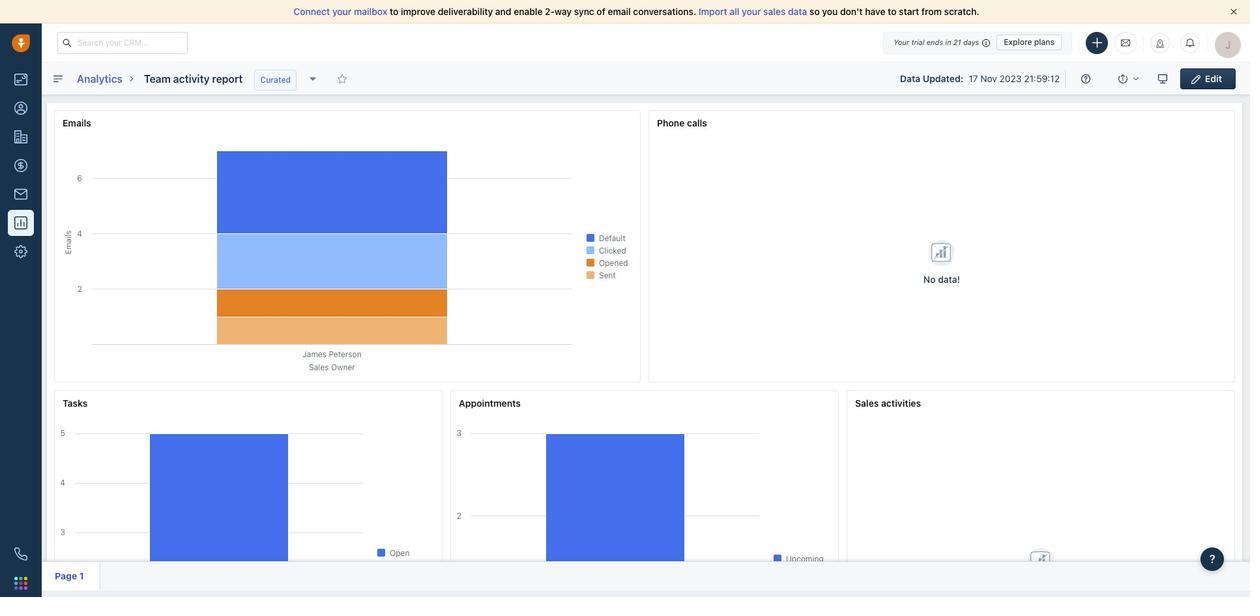 Task type: describe. For each thing, give the bounding box(es) containing it.
import
[[699, 6, 727, 17]]

sales
[[763, 6, 786, 17]]

import all your sales data link
[[699, 6, 810, 17]]

way
[[555, 6, 572, 17]]

close image
[[1231, 8, 1237, 15]]

2 your from the left
[[742, 6, 761, 17]]

1 your from the left
[[332, 6, 352, 17]]

don't
[[840, 6, 863, 17]]

connect your mailbox link
[[294, 6, 390, 17]]

trial
[[912, 38, 925, 46]]

of
[[597, 6, 606, 17]]

phone image
[[14, 548, 27, 561]]

conversations.
[[633, 6, 696, 17]]

2 to from the left
[[888, 6, 897, 17]]

from
[[922, 6, 942, 17]]

sync
[[574, 6, 594, 17]]

Search your CRM... text field
[[57, 32, 188, 54]]

have
[[865, 6, 886, 17]]

1 to from the left
[[390, 6, 399, 17]]

in
[[945, 38, 952, 46]]

all
[[730, 6, 740, 17]]



Task type: locate. For each thing, give the bounding box(es) containing it.
plans
[[1034, 37, 1055, 47]]

improve
[[401, 6, 436, 17]]

you
[[822, 6, 838, 17]]

21
[[954, 38, 961, 46]]

and
[[495, 6, 511, 17]]

mailbox
[[354, 6, 387, 17]]

2-
[[545, 6, 555, 17]]

data
[[788, 6, 807, 17]]

your right all
[[742, 6, 761, 17]]

scratch.
[[944, 6, 979, 17]]

explore plans link
[[997, 35, 1062, 50]]

0 horizontal spatial to
[[390, 6, 399, 17]]

freshworks switcher image
[[14, 577, 27, 590]]

your
[[894, 38, 909, 46]]

start
[[899, 6, 919, 17]]

email
[[608, 6, 631, 17]]

1 horizontal spatial your
[[742, 6, 761, 17]]

days
[[963, 38, 979, 46]]

phone element
[[8, 541, 34, 567]]

your trial ends in 21 days
[[894, 38, 979, 46]]

to right mailbox
[[390, 6, 399, 17]]

your
[[332, 6, 352, 17], [742, 6, 761, 17]]

enable
[[514, 6, 543, 17]]

ends
[[927, 38, 943, 46]]

0 horizontal spatial your
[[332, 6, 352, 17]]

to left the start
[[888, 6, 897, 17]]

explore
[[1004, 37, 1032, 47]]

what's new image
[[1156, 39, 1165, 48]]

1 horizontal spatial to
[[888, 6, 897, 17]]

connect
[[294, 6, 330, 17]]

connect your mailbox to improve deliverability and enable 2-way sync of email conversations. import all your sales data so you don't have to start from scratch.
[[294, 6, 979, 17]]

to
[[390, 6, 399, 17], [888, 6, 897, 17]]

so
[[810, 6, 820, 17]]

send email image
[[1121, 37, 1130, 48]]

explore plans
[[1004, 37, 1055, 47]]

deliverability
[[438, 6, 493, 17]]

your left mailbox
[[332, 6, 352, 17]]



Task type: vqa. For each thing, say whether or not it's contained in the screenshot.
to to the left
yes



